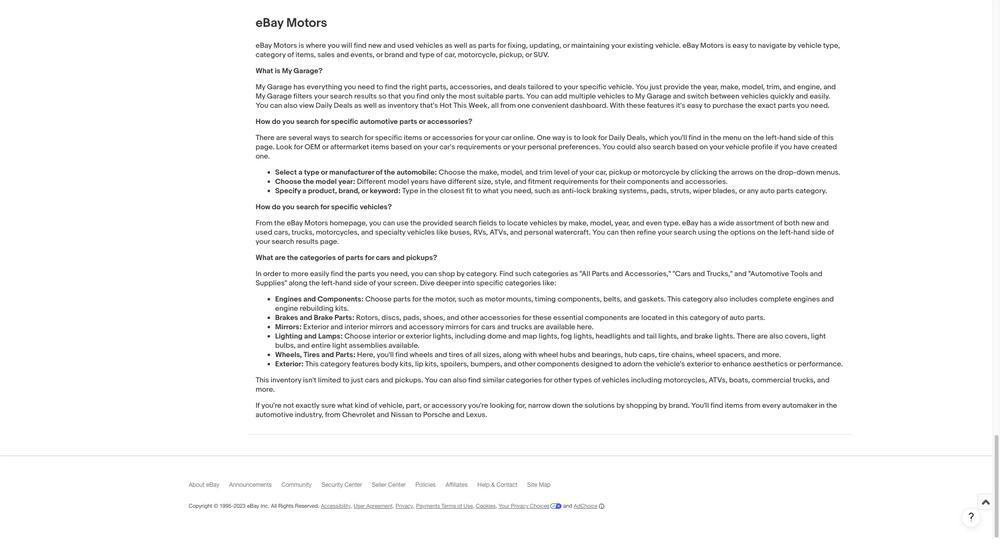 Task type: vqa. For each thing, say whether or not it's contained in the screenshot.
Payments
yes



Task type: describe. For each thing, give the bounding box(es) containing it.
side inside from the ebay motors homepage, you can use the provided search fields to locate vehicles by make, model, year, and even type. ebay has a wide assortment of both new and used cars, trucks, motorcycles, and specialty vehicles like buses, rvs, atvs, and personal watercraft. you can then refine your search using the options on the left-hand side of your search results page.
[[811, 228, 826, 237]]

2 horizontal spatial from
[[745, 402, 761, 411]]

is left where
[[299, 41, 304, 50]]

inc.
[[261, 504, 269, 509]]

search down view
[[296, 117, 319, 127]]

for inside choose parts for the motor, such as motor mounts, timing components, belts, and gaskets. this category also includes complete engines and engine rebuilding kits.
[[412, 295, 421, 304]]

drop-
[[778, 168, 797, 177]]

items inside the if you're not exactly sure what kind of vehicle, part, or accessory you're looking for, narrow down the solutions by shopping by brand. you'll find items from every automaker in the automotive industry, from chevrolet and nissan to porsche and lexus.
[[725, 402, 743, 411]]

2 based from the left
[[677, 143, 698, 152]]

here.
[[577, 323, 594, 332]]

the up more
[[287, 254, 298, 263]]

are up order on the left of the page
[[275, 254, 286, 263]]

for inside select a type or manufacturer of the automobile: choose the make, model, and trim level of your car, pickup or motorcycle by clicking the arrows on the drop-down menus. choose the model year: different model years have different size, style, and fitment requirements for their components and accessories. specify a product, brand, or keyword: type in the closest fit to what you need, such as anti-lock braking systems, pads, struts, wiper blades, or any auto parts category.
[[600, 177, 609, 187]]

interior inside choose interior or exterior lights, including dome and map lights, fog lights, headlights and tail lights, and brake lights. there are also covers, light bulbs, and entire light assemblies available.
[[372, 332, 396, 341]]

type.
[[664, 219, 680, 228]]

you right deals
[[526, 92, 539, 101]]

to inside the this inventory isn't limited to just cars and pickups. you can also find similar categories for other types of vehicles including motorcycles, atvs, boats, commercial trucks, and more.
[[343, 376, 349, 385]]

other inside brakes and brake parts: rotors, discs, pads, shoes, and other accessories for these essential components are located in this category of auto parts. mirrors: exterior and interior mirrors and accessory mirrors for cars and trucks are available here.
[[461, 314, 478, 323]]

you down specify
[[282, 203, 294, 212]]

automotive inside the if you're not exactly sure what kind of vehicle, part, or accessory you're looking for, narrow down the solutions by shopping by brand. you'll find items from every automaker in the automotive industry, from chevrolet and nissan to porsche and lexus.
[[256, 411, 293, 420]]

parts,
[[429, 83, 448, 92]]

can left add at the right top of the page
[[541, 92, 553, 101]]

including inside the this inventory isn't limited to just cars and pickups. you can also find similar categories for other types of vehicles including motorcycles, atvs, boats, commercial trucks, and more.
[[631, 376, 662, 385]]

1 horizontal spatial automotive
[[360, 117, 398, 127]]

or left any
[[739, 187, 745, 196]]

of down homepage,
[[338, 254, 344, 263]]

essential
[[553, 314, 583, 323]]

options
[[730, 228, 756, 237]]

you left need
[[344, 83, 356, 92]]

the left if
[[753, 133, 764, 143]]

of inside the this inventory isn't limited to just cars and pickups. you can also find similar categories for other types of vehicles including motorcycles, atvs, boats, commercial trucks, and more.
[[594, 376, 600, 385]]

shopping
[[626, 402, 657, 411]]

copyright © 1995-2023 ebay inc. all rights reserved. accessibility , user agreement , privacy , payments terms of use , cookies , your privacy choices
[[189, 504, 550, 509]]

view
[[299, 101, 314, 111]]

help & contact
[[477, 482, 517, 489]]

isn't
[[303, 376, 316, 385]]

your down from
[[256, 237, 270, 247]]

your right refine
[[658, 228, 672, 237]]

choose inside choose parts for the motor, such as motor mounts, timing components, belts, and gaskets. this category also includes complete engines and engine rebuilding kits.
[[365, 295, 392, 304]]

categories up "timing"
[[533, 270, 569, 279]]

purchase
[[712, 101, 744, 111]]

trucks,"
[[707, 270, 733, 279]]

on right menu
[[743, 133, 752, 143]]

you up several
[[282, 117, 294, 127]]

along inside in order to more easily find the parts you need, you can shop by category. find such categories as "all parts and accessories," "cars and trucks," and "automotive tools and supplies" along the left-hand side of your screen. dive deeper into specific categories like:
[[289, 279, 307, 288]]

bearings,
[[592, 351, 623, 360]]

to right ways
[[332, 133, 339, 143]]

accessories for or
[[432, 133, 473, 143]]

events,
[[350, 50, 375, 60]]

requirements inside select a type or manufacturer of the automobile: choose the make, model, and trim level of your car, pickup or motorcycle by clicking the arrows on the drop-down menus. choose the model year: different model years have different size, style, and fitment requirements for their components and accessories. specify a product, brand, or keyword: type in the closest fit to what you need, such as anti-lock braking systems, pads, struts, wiper blades, or any auto parts category.
[[554, 177, 598, 187]]

for inside the ebay motors is where you will find new and used vehicles as well as parts for fixing, updating, or maintaining your existing vehicle. ebay motors is easy to navigate by vehicle type, category of items, sales and events, or brand and type of car, motorcycle, pickup, or suv.
[[497, 41, 506, 50]]

choose interior or exterior lights, including dome and map lights, fog lights, headlights and tail lights, and brake lights. there are also covers, light bulbs, and entire light assemblies available.
[[275, 332, 826, 351]]

could
[[617, 143, 636, 152]]

this inside wheels, tires and parts: here, you'll find wheels and tires of all sizes, along with wheel hubs and bearings, hub caps, tire chains, wheel spacers, and more. exterior: this category features body kits, lip kits, spoilers, bumpers, and other components designed to adorn the vehicle's exterior to enhance aesthetics or performance.
[[305, 360, 319, 369]]

by inside select a type or manufacturer of the automobile: choose the make, model, and trim level of your car, pickup or motorcycle by clicking the arrows on the drop-down menus. choose the model year: different model years have different size, style, and fitment requirements for their components and accessories. specify a product, brand, or keyword: type in the closest fit to what you need, such as anti-lock braking systems, pads, struts, wiper blades, or any auto parts category.
[[681, 168, 689, 177]]

you left filters
[[256, 101, 268, 111]]

policies link
[[415, 482, 446, 493]]

personal inside there are several ways to search for specific items or accessories for your car online. one way is to look for daily deals, which you'll find in the menu on the left-hand side of this page. look for oem or aftermarket items based on your car's requirements or your personal preferences. you could also search based on your vehicle profile if you have created one.
[[527, 143, 556, 152]]

style,
[[495, 177, 512, 187]]

accessories for other
[[480, 314, 521, 323]]

2 you're from the left
[[468, 402, 488, 411]]

by right solutions
[[616, 402, 624, 411]]

or right pickup
[[633, 168, 640, 177]]

the up engines and components:
[[309, 279, 320, 288]]

or right brand,
[[361, 187, 368, 196]]

pickups?
[[406, 254, 437, 263]]

center for seller center
[[388, 482, 406, 489]]

new inside the ebay motors is where you will find new and used vehicles as well as parts for fixing, updating, or maintaining your existing vehicle. ebay motors is easy to navigate by vehicle type, category of items, sales and events, or brand and type of car, motorcycle, pickup, or suv.
[[368, 41, 382, 50]]

can left use
[[383, 219, 395, 228]]

garage left filters
[[267, 92, 292, 101]]

here,
[[357, 351, 375, 360]]

1 horizontal spatial items
[[404, 133, 422, 143]]

inventory inside 'my garage has everything you need to find the right parts, accessories, and deals tailored to your specific vehicle. you just provide the year, make, model, trim, and engine, and my garage filters your search results so that you find only the most suitable parts. you can add multiple vehicles to my garage and switch between vehicles quickly and easily. you can also view daily deals as well as inventory that's hot this week, all from one convenient dashboard. with these features it's easy to purchase the exact parts you need.'
[[388, 101, 418, 111]]

such inside in order to more easily find the parts you need, you can shop by category. find such categories as "all parts and accessories," "cars and trucks," and "automotive tools and supplies" along the left-hand side of your screen. dive deeper into specific categories like:
[[515, 270, 531, 279]]

their
[[610, 177, 625, 187]]

new inside from the ebay motors homepage, you can use the provided search fields to locate vehicles by make, model, year, and even type. ebay has a wide assortment of both new and used cars, trucks, motorcycles, and specialty vehicles like buses, rvs, atvs, and personal watercraft. you can then refine your search using the options on the left-hand side of your search results page.
[[801, 219, 815, 228]]

more. inside the this inventory isn't limited to just cars and pickups. you can also find similar categories for other types of vehicles including motorcycles, atvs, boats, commercial trucks, and more.
[[256, 385, 275, 395]]

wheels
[[410, 351, 433, 360]]

vehicle inside the ebay motors is where you will find new and used vehicles as well as parts for fixing, updating, or maintaining your existing vehicle. ebay motors is easy to navigate by vehicle type, category of items, sales and events, or brand and type of car, motorcycle, pickup, or suv.
[[798, 41, 822, 50]]

this inside the this inventory isn't limited to just cars and pickups. you can also find similar categories for other types of vehicles including motorcycles, atvs, boats, commercial trucks, and more.
[[256, 376, 269, 385]]

or right the updating,
[[563, 41, 570, 50]]

the right from
[[274, 219, 285, 228]]

in order to more easily find the parts you need, you can shop by category. find such categories as "all parts and accessories," "cars and trucks," and "automotive tools and supplies" along the left-hand side of your screen. dive deeper into specific categories like:
[[256, 270, 822, 288]]

what for what is my garage?
[[256, 67, 273, 76]]

privacy link
[[396, 504, 413, 509]]

1 vertical spatial a
[[302, 187, 306, 196]]

of up keyword:
[[376, 168, 382, 177]]

type inside select a type or manufacturer of the automobile: choose the make, model, and trim level of your car, pickup or motorcycle by clicking the arrows on the drop-down menus. choose the model year: different model years have different size, style, and fitment requirements for their components and accessories. specify a product, brand, or keyword: type in the closest fit to what you need, such as anti-lock braking systems, pads, struts, wiper blades, or any auto parts category.
[[304, 168, 319, 177]]

existing
[[627, 41, 654, 50]]

engine
[[275, 304, 298, 314]]

category inside the ebay motors is where you will find new and used vehicles as well as parts for fixing, updating, or maintaining your existing vehicle. ebay motors is easy to navigate by vehicle type, category of items, sales and events, or brand and type of car, motorcycle, pickup, or suv.
[[256, 50, 286, 60]]

with
[[610, 101, 625, 111]]

struts,
[[670, 187, 691, 196]]

parts down that
[[399, 117, 417, 127]]

down inside select a type or manufacturer of the automobile: choose the make, model, and trim level of your car, pickup or motorcycle by clicking the arrows on the drop-down menus. choose the model year: different model years have different size, style, and fitment requirements for their components and accessories. specify a product, brand, or keyword: type in the closest fit to what you need, such as anti-lock braking systems, pads, struts, wiper blades, or any auto parts category.
[[797, 168, 815, 177]]

search down from
[[272, 237, 294, 247]]

the down what are the categories of parts for cars and pickups?
[[345, 270, 356, 279]]

as left that
[[378, 101, 386, 111]]

specify
[[275, 187, 301, 196]]

you inside the this inventory isn't limited to just cars and pickups. you can also find similar categories for other types of vehicles including motorcycles, atvs, boats, commercial trucks, and more.
[[425, 376, 438, 385]]

vehicle. inside the ebay motors is where you will find new and used vehicles as well as parts for fixing, updating, or maintaining your existing vehicle. ebay motors is easy to navigate by vehicle type, category of items, sales and events, or brand and type of car, motorcycle, pickup, or suv.
[[655, 41, 681, 50]]

search down product,
[[296, 203, 319, 212]]

also inside choose interior or exterior lights, including dome and map lights, fog lights, headlights and tail lights, and brake lights. there are also covers, light bulbs, and entire light assemblies available.
[[770, 332, 783, 341]]

accessories.
[[685, 177, 728, 187]]

to inside the if you're not exactly sure what kind of vehicle, part, or accessory you're looking for, narrow down the solutions by shopping by brand. you'll find items from every automaker in the automotive industry, from chevrolet and nissan to porsche and lexus.
[[415, 411, 422, 420]]

left- inside there are several ways to search for specific items or accessories for your car online. one way is to look for daily deals, which you'll find in the menu on the left-hand side of this page. look for oem or aftermarket items based on your car's requirements or your personal preferences. you could also search based on your vehicle profile if you have created one.
[[766, 133, 780, 143]]

specific inside there are several ways to search for specific items or accessories for your car online. one way is to look for daily deals, which you'll find in the menu on the left-hand side of this page. look for oem or aftermarket items based on your car's requirements or your personal preferences. you could also search based on your vehicle profile if you have created one.
[[375, 133, 402, 143]]

accessories?
[[427, 117, 472, 127]]

the inside choose parts for the motor, such as motor mounts, timing components, belts, and gaskets. this category also includes complete engines and engine rebuilding kits.
[[423, 295, 434, 304]]

you left "screen."
[[377, 270, 389, 279]]

of left both
[[776, 219, 782, 228]]

rotors,
[[356, 314, 380, 323]]

of up parts,
[[436, 50, 443, 60]]

designed
[[581, 360, 613, 369]]

headlights
[[596, 332, 631, 341]]

you'll
[[691, 402, 709, 411]]

components,
[[557, 295, 602, 304]]

as left motorcycle,
[[445, 41, 452, 50]]

you inside there are several ways to search for specific items or accessories for your car online. one way is to look for daily deals, which you'll find in the menu on the left-hand side of this page. look for oem or aftermarket items based on your car's requirements or your personal preferences. you could also search based on your vehicle profile if you have created one.
[[780, 143, 792, 152]]

1 lights, from the left
[[433, 332, 453, 341]]

brake
[[694, 332, 713, 341]]

brand
[[384, 50, 404, 60]]

deals,
[[627, 133, 647, 143]]

what are the categories of parts for cars and pickups?
[[256, 254, 437, 263]]

2 model from the left
[[388, 177, 409, 187]]

this inside 'my garage has everything you need to find the right parts, accessories, and deals tailored to your specific vehicle. you just provide the year, make, model, trim, and engine, and my garage filters your search results so that you find only the most suitable parts. you can add multiple vehicles to my garage and switch between vehicles quickly and easily. you can also view daily deals as well as inventory that's hot this week, all from one convenient dashboard. with these features it's easy to purchase the exact parts you need.'
[[453, 101, 467, 111]]

of inside brakes and brake parts: rotors, discs, pads, shoes, and other accessories for these essential components are located in this category of auto parts. mirrors: exterior and interior mirrors and accessory mirrors for cars and trucks are available here.
[[721, 314, 728, 323]]

search left fields
[[454, 219, 477, 228]]

kits.
[[335, 304, 349, 314]]

as right 'deals'
[[354, 101, 362, 111]]

or left "car's"
[[424, 133, 430, 143]]

the left drop-
[[765, 168, 776, 177]]

sales
[[317, 50, 335, 60]]

of right both
[[827, 228, 834, 237]]

can left 'then'
[[607, 228, 619, 237]]

or inside wheels, tires and parts: here, you'll find wheels and tires of all sizes, along with wheel hubs and bearings, hub caps, tire chains, wheel spacers, and more. exterior: this category features body kits, lip kits, spoilers, bumpers, and other components designed to adorn the vehicle's exterior to enhance aesthetics or performance.
[[789, 360, 796, 369]]

mirrors:
[[275, 323, 302, 332]]

the left closest
[[427, 187, 438, 196]]

of right level
[[571, 168, 578, 177]]

search up motorcycle
[[653, 143, 675, 152]]

to inside from the ebay motors homepage, you can use the provided search fields to locate vehicles by make, model, year, and even type. ebay has a wide assortment of both new and used cars, trucks, motorcycles, and specialty vehicles like buses, rvs, atvs, and personal watercraft. you can then refine your search using the options on the left-hand side of your search results page.
[[499, 219, 505, 228]]

specific down 'deals'
[[331, 117, 358, 127]]

2 , from the left
[[393, 504, 394, 509]]

categories up mounts,
[[505, 279, 541, 288]]

your left "car's"
[[423, 143, 438, 152]]

into
[[462, 279, 475, 288]]

choose up closest
[[439, 168, 465, 177]]

affiliates
[[446, 482, 468, 489]]

to left look
[[574, 133, 581, 143]]

use
[[397, 219, 409, 228]]

from
[[256, 219, 273, 228]]

2 privacy from the left
[[511, 504, 528, 509]]

category inside wheels, tires and parts: here, you'll find wheels and tires of all sizes, along with wheel hubs and bearings, hub caps, tire chains, wheel spacers, and more. exterior: this category features body kits, lip kits, spoilers, bumpers, and other components designed to adorn the vehicle's exterior to enhance aesthetics or performance.
[[320, 360, 350, 369]]

user
[[354, 504, 365, 509]]

the right "using"
[[718, 228, 729, 237]]

well inside 'my garage has everything you need to find the right parts, accessories, and deals tailored to your specific vehicle. you just provide the year, make, model, trim, and engine, and my garage filters your search results so that you find only the most suitable parts. you can add multiple vehicles to my garage and switch between vehicles quickly and easily. you can also view daily deals as well as inventory that's hot this week, all from one convenient dashboard. with these features it's easy to purchase the exact parts you need.'
[[364, 101, 377, 111]]

results inside from the ebay motors homepage, you can use the provided search fields to locate vehicles by make, model, year, and even type. ebay has a wide assortment of both new and used cars, trucks, motorcycles, and specialty vehicles like buses, rvs, atvs, and personal watercraft. you can then refine your search using the options on the left-hand side of your search results page.
[[296, 237, 318, 247]]

provided
[[423, 219, 453, 228]]

motorcycle,
[[458, 50, 498, 60]]

of inside the if you're not exactly sure what kind of vehicle, part, or accessory you're looking for, narrow down the solutions by shopping by brand. you'll find items from every automaker in the automotive industry, from chevrolet and nissan to porsche and lexus.
[[370, 402, 377, 411]]

rights
[[278, 504, 294, 509]]

2 kits, from the left
[[425, 360, 439, 369]]

1 wheel from the left
[[539, 351, 558, 360]]

of left the use
[[457, 504, 462, 509]]

category. inside select a type or manufacturer of the automobile: choose the make, model, and trim level of your car, pickup or motorcycle by clicking the arrows on the drop-down menus. choose the model year: different model years have different size, style, and fitment requirements for their components and accessories. specify a product, brand, or keyword: type in the closest fit to what you need, such as anti-lock braking systems, pads, struts, wiper blades, or any auto parts category.
[[796, 187, 827, 196]]

one
[[517, 101, 530, 111]]

on up the automobile:
[[413, 143, 422, 152]]

your left car
[[485, 133, 499, 143]]

or left 'brand'
[[376, 50, 383, 60]]

or left suv.
[[525, 50, 532, 60]]

engine,
[[797, 83, 822, 92]]

search down how do you search for specific automotive parts or accessories?
[[340, 133, 363, 143]]

just inside 'my garage has everything you need to find the right parts, accessories, and deals tailored to your specific vehicle. you just provide the year, make, model, trim, and engine, and my garage filters your search results so that you find only the most suitable parts. you can add multiple vehicles to my garage and switch between vehicles quickly and easily. you can also view daily deals as well as inventory that's hot this week, all from one convenient dashboard. with these features it's easy to purchase the exact parts you need.'
[[650, 83, 662, 92]]

you left provide
[[635, 83, 648, 92]]

the left both
[[767, 228, 778, 237]]

such inside choose parts for the motor, such as motor mounts, timing components, belts, and gaskets. this category also includes complete engines and engine rebuilding kits.
[[458, 295, 474, 304]]

wheels, tires and parts: here, you'll find wheels and tires of all sizes, along with wheel hubs and bearings, hub caps, tire chains, wheel spacers, and more. exterior: this category features body kits, lip kits, spoilers, bumpers, and other components designed to adorn the vehicle's exterior to enhance aesthetics or performance.
[[275, 351, 843, 369]]

or up product,
[[321, 168, 328, 177]]

these inside 'my garage has everything you need to find the right parts, accessories, and deals tailored to your specific vehicle. you just provide the year, make, model, trim, and engine, and my garage filters your search results so that you find only the most suitable parts. you can add multiple vehicles to my garage and switch between vehicles quickly and easily. you can also view daily deals as well as inventory that's hot this week, all from one convenient dashboard. with these features it's easy to purchase the exact parts you need.'
[[626, 101, 645, 111]]

quickly
[[770, 92, 794, 101]]

motor,
[[435, 295, 457, 304]]

to right with
[[627, 92, 634, 101]]

the right specify
[[303, 177, 314, 187]]

the left size,
[[467, 168, 478, 177]]

closest
[[440, 187, 465, 196]]

the left solutions
[[572, 402, 583, 411]]

arrows
[[731, 168, 753, 177]]

1 mirrors from the left
[[370, 323, 393, 332]]

motorcycles, inside from the ebay motors homepage, you can use the provided search fields to locate vehicles by make, model, year, and even type. ebay has a wide assortment of both new and used cars, trucks, motorcycles, and specialty vehicles like buses, rvs, atvs, and personal watercraft. you can then refine your search using the options on the left-hand side of your search results page.
[[316, 228, 359, 237]]

1 , from the left
[[351, 504, 352, 509]]

the up keyword:
[[384, 168, 395, 177]]

brake
[[314, 314, 333, 323]]

0 vertical spatial a
[[298, 168, 302, 177]]

on up clicking
[[700, 143, 708, 152]]

for down how do you search for specific automotive parts or accessories?
[[365, 133, 374, 143]]

terms
[[441, 504, 456, 509]]

if
[[256, 402, 260, 411]]

which
[[649, 133, 668, 143]]

bumpers,
[[470, 360, 502, 369]]

find inside there are several ways to search for specific items or accessories for your car online. one way is to look for daily deals, which you'll find in the menu on the left-hand side of this page. look for oem or aftermarket items based on your car's requirements or your personal preferences. you could also search based on your vehicle profile if you have created one.
[[689, 133, 701, 143]]

auto inside brakes and brake parts: rotors, discs, pads, shoes, and other accessories for these essential components are located in this category of auto parts. mirrors: exterior and interior mirrors and accessory mirrors for cars and trucks are available here.
[[730, 314, 744, 323]]

pickup,
[[499, 50, 524, 60]]

garage?
[[293, 67, 323, 76]]

has inside from the ebay motors homepage, you can use the provided search fields to locate vehicles by make, model, year, and even type. ebay has a wide assortment of both new and used cars, trucks, motorcycles, and specialty vehicles like buses, rvs, atvs, and personal watercraft. you can then refine your search using the options on the left-hand side of your search results page.
[[700, 219, 712, 228]]

parts down homepage,
[[346, 254, 364, 263]]

vehicles right multiple
[[598, 92, 625, 101]]

created
[[811, 143, 837, 152]]

"all
[[580, 270, 590, 279]]

page. inside there are several ways to search for specific items or accessories for your car online. one way is to look for daily deals, which you'll find in the menu on the left-hand side of this page. look for oem or aftermarket items based on your car's requirements or your personal preferences. you could also search based on your vehicle profile if you have created one.
[[256, 143, 275, 152]]

for up ways
[[320, 117, 330, 127]]

need
[[358, 83, 375, 92]]

year, inside from the ebay motors homepage, you can use the provided search fields to locate vehicles by make, model, year, and even type. ebay has a wide assortment of both new and used cars, trucks, motorcycles, and specialty vehicles like buses, rvs, atvs, and personal watercraft. you can then refine your search using the options on the left-hand side of your search results page.
[[615, 219, 630, 228]]

gaskets.
[[638, 295, 666, 304]]

vehicle. inside 'my garage has everything you need to find the right parts, accessories, and deals tailored to your specific vehicle. you just provide the year, make, model, trim, and engine, and my garage filters your search results so that you find only the most suitable parts. you can add multiple vehicles to my garage and switch between vehicles quickly and easily. you can also view daily deals as well as inventory that's hot this week, all from one convenient dashboard. with these features it's easy to purchase the exact parts you need.'
[[608, 83, 634, 92]]

every
[[762, 402, 781, 411]]

your left one
[[511, 143, 526, 152]]

do for how do you search for specific vehicles?
[[272, 203, 281, 212]]

the left menu
[[710, 133, 721, 143]]

are left located
[[629, 314, 640, 323]]

as inside select a type or manufacturer of the automobile: choose the make, model, and trim level of your car, pickup or motorcycle by clicking the arrows on the drop-down menus. choose the model year: different model years have different size, style, and fitment requirements for their components and accessories. specify a product, brand, or keyword: type in the closest fit to what you need, such as anti-lock braking systems, pads, struts, wiper blades, or any auto parts category.
[[552, 187, 560, 196]]

vehicle,
[[379, 402, 404, 411]]

for down homepage,
[[365, 254, 374, 263]]

components inside select a type or manufacturer of the automobile: choose the make, model, and trim level of your car, pickup or motorcycle by clicking the arrows on the drop-down menus. choose the model year: different model years have different size, style, and fitment requirements for their components and accessories. specify a product, brand, or keyword: type in the closest fit to what you need, such as anti-lock braking systems, pads, struts, wiper blades, or any auto parts category.
[[627, 177, 669, 187]]

engines
[[275, 295, 302, 304]]

is inside there are several ways to search for specific items or accessories for your car online. one way is to look for daily deals, which you'll find in the menu on the left-hand side of this page. look for oem or aftermarket items based on your car's requirements or your personal preferences. you could also search based on your vehicle profile if you have created one.
[[567, 133, 572, 143]]

make, inside select a type or manufacturer of the automobile: choose the make, model, and trim level of your car, pickup or motorcycle by clicking the arrows on the drop-down menus. choose the model year: different model years have different size, style, and fitment requirements for their components and accessories. specify a product, brand, or keyword: type in the closest fit to what you need, such as anti-lock braking systems, pads, struts, wiper blades, or any auto parts category.
[[479, 168, 499, 177]]

of left items,
[[287, 50, 294, 60]]

to left enhance
[[714, 360, 721, 369]]

are inside there are several ways to search for specific items or accessories for your car online. one way is to look for daily deals, which you'll find in the menu on the left-hand side of this page. look for oem or aftermarket items based on your car's requirements or your personal preferences. you could also search based on your vehicle profile if you have created one.
[[276, 133, 287, 143]]

easy inside 'my garage has everything you need to find the right parts, accessories, and deals tailored to your specific vehicle. you just provide the year, make, model, trim, and engine, and my garage filters your search results so that you find only the most suitable parts. you can add multiple vehicles to my garage and switch between vehicles quickly and easily. you can also view daily deals as well as inventory that's hot this week, all from one convenient dashboard. with these features it's easy to purchase the exact parts you need.'
[[687, 101, 702, 111]]

similar
[[483, 376, 504, 385]]

belts,
[[603, 295, 622, 304]]

aftermarket
[[330, 143, 369, 152]]

the right the 'automaker'
[[826, 402, 837, 411]]

lights.
[[715, 332, 735, 341]]

by inside in order to more easily find the parts you need, you can shop by category. find such categories as "all parts and accessories," "cars and trucks," and "automotive tools and supplies" along the left-hand side of your screen. dive deeper into specific categories like:
[[457, 270, 465, 279]]

all inside wheels, tires and parts: here, you'll find wheels and tires of all sizes, along with wheel hubs and bearings, hub caps, tire chains, wheel spacers, and more. exterior: this category features body kits, lip kits, spoilers, bumpers, and other components designed to adorn the vehicle's exterior to enhance aesthetics or performance.
[[473, 351, 481, 360]]

pads, inside select a type or manufacturer of the automobile: choose the make, model, and trim level of your car, pickup or motorcycle by clicking the arrows on the drop-down menus. choose the model year: different model years have different size, style, and fitment requirements for their components and accessories. specify a product, brand, or keyword: type in the closest fit to what you need, such as anti-lock braking systems, pads, struts, wiper blades, or any auto parts category.
[[650, 187, 669, 196]]

specific inside in order to more easily find the parts you need, you can shop by category. find such categories as "all parts and accessories," "cars and trucks," and "automotive tools and supplies" along the left-hand side of your screen. dive deeper into specific categories like:
[[476, 279, 503, 288]]

for down product,
[[320, 203, 330, 212]]

&
[[491, 482, 495, 489]]

to right need
[[377, 83, 383, 92]]

or inside the if you're not exactly sure what kind of vehicle, part, or accessory you're looking for, narrow down the solutions by shopping by brand. you'll find items from every automaker in the automotive industry, from chevrolet and nissan to porsche and lexus.
[[423, 402, 430, 411]]

can left filters
[[270, 101, 282, 111]]

the left right
[[399, 83, 410, 92]]

then
[[620, 228, 635, 237]]

side inside in order to more easily find the parts you need, you can shop by category. find such categories as "all parts and accessories," "cars and trucks," and "automotive tools and supplies" along the left-hand side of your screen. dive deeper into specific categories like:
[[353, 279, 368, 288]]

find right need
[[385, 83, 398, 92]]

help, opens dialogs image
[[966, 513, 976, 522]]

2 lights, from the left
[[539, 332, 559, 341]]

you right that
[[403, 92, 415, 101]]

bulbs,
[[275, 341, 296, 351]]

will
[[341, 41, 352, 50]]

car's
[[439, 143, 455, 152]]

results inside 'my garage has everything you need to find the right parts, accessories, and deals tailored to your specific vehicle. you just provide the year, make, model, trim, and engine, and my garage filters your search results so that you find only the most suitable parts. you can add multiple vehicles to my garage and switch between vehicles quickly and easily. you can also view daily deals as well as inventory that's hot this week, all from one convenient dashboard. with these features it's easy to purchase the exact parts you need.'
[[354, 92, 377, 101]]

your right filters
[[314, 92, 328, 101]]

0 vertical spatial cars
[[376, 254, 390, 263]]

mounts,
[[506, 295, 533, 304]]

specific up homepage,
[[331, 203, 358, 212]]

cookies
[[476, 504, 496, 509]]

by left brand. on the bottom right of page
[[659, 402, 667, 411]]

if
[[774, 143, 778, 152]]

also inside 'my garage has everything you need to find the right parts, accessories, and deals tailored to your specific vehicle. you just provide the year, make, model, trim, and engine, and my garage filters your search results so that you find only the most suitable parts. you can add multiple vehicles to my garage and switch between vehicles quickly and easily. you can also view daily deals as well as inventory that's hot this week, all from one convenient dashboard. with these features it's easy to purchase the exact parts you need.'
[[284, 101, 297, 111]]

are right trucks
[[534, 323, 544, 332]]

if you're not exactly sure what kind of vehicle, part, or accessory you're looking for, narrow down the solutions by shopping by brand. you'll find items from every automaker in the automotive industry, from chevrolet and nissan to porsche and lexus.
[[256, 402, 837, 420]]

for left dome
[[471, 323, 480, 332]]

parts inside in order to more easily find the parts you need, you can shop by category. find such categories as "all parts and accessories," "cars and trucks," and "automotive tools and supplies" along the left-hand side of your screen. dive deeper into specific categories like:
[[358, 270, 375, 279]]

how for how do you search for specific vehicles?
[[256, 203, 270, 212]]



Task type: locate. For each thing, give the bounding box(es) containing it.
4 lights, from the left
[[658, 332, 679, 341]]

1 horizontal spatial easy
[[733, 41, 748, 50]]

interior down discs,
[[372, 332, 396, 341]]

my
[[282, 67, 292, 76], [256, 83, 265, 92], [256, 92, 265, 101], [635, 92, 645, 101]]

1 vertical spatial you'll
[[377, 351, 394, 360]]

1 vertical spatial these
[[533, 314, 552, 323]]

2 wheel from the left
[[696, 351, 716, 360]]

lights, down shoes,
[[433, 332, 453, 341]]

1 vertical spatial down
[[552, 402, 570, 411]]

well inside the ebay motors is where you will find new and used vehicles as well as parts for fixing, updating, or maintaining your existing vehicle. ebay motors is easy to navigate by vehicle type, category of items, sales and events, or brand and type of car, motorcycle, pickup, or suv.
[[454, 41, 467, 50]]

to inside in order to more easily find the parts you need, you can shop by category. find such categories as "all parts and accessories," "cars and trucks," and "automotive tools and supplies" along the left-hand side of your screen. dive deeper into specific categories like:
[[283, 270, 289, 279]]

automotive left exactly
[[256, 411, 293, 420]]

automobile:
[[397, 168, 437, 177]]

are inside choose interior or exterior lights, including dome and map lights, fog lights, headlights and tail lights, and brake lights. there are also covers, light bulbs, and entire light assemblies available.
[[757, 332, 768, 341]]

1 vertical spatial used
[[256, 228, 272, 237]]

0 horizontal spatial page.
[[256, 143, 275, 152]]

brand,
[[339, 187, 360, 196]]

timing
[[535, 295, 556, 304]]

1 horizontal spatial light
[[811, 332, 826, 341]]

do for how do you search for specific automotive parts or accessories?
[[272, 117, 281, 127]]

0 horizontal spatial light
[[332, 341, 347, 351]]

used up right
[[397, 41, 414, 50]]

the inside wheels, tires and parts: here, you'll find wheels and tires of all sizes, along with wheel hubs and bearings, hub caps, tire chains, wheel spacers, and more. exterior: this category features body kits, lip kits, spoilers, bumpers, and other components designed to adorn the vehicle's exterior to enhance aesthetics or performance.
[[644, 360, 654, 369]]

use
[[464, 504, 473, 509]]

0 vertical spatial components
[[627, 177, 669, 187]]

1 horizontal spatial have
[[794, 143, 809, 152]]

3 lights, from the left
[[574, 332, 594, 341]]

as left anti-
[[552, 187, 560, 196]]

easy
[[733, 41, 748, 50], [687, 101, 702, 111]]

as inside choose parts for the motor, such as motor mounts, timing components, belts, and gaskets. this category also includes complete engines and engine rebuilding kits.
[[476, 295, 483, 304]]

have inside there are several ways to search for specific items or accessories for your car online. one way is to look for daily deals, which you'll find in the menu on the left-hand side of this page. look for oem or aftermarket items based on your car's requirements or your personal preferences. you could also search based on your vehicle profile if you have created one.
[[794, 143, 809, 152]]

0 horizontal spatial type
[[304, 168, 319, 177]]

0 horizontal spatial more.
[[256, 385, 275, 395]]

about ebay
[[189, 482, 219, 489]]

this right located
[[676, 314, 688, 323]]

1 vertical spatial along
[[503, 351, 522, 360]]

0 horizontal spatial year,
[[615, 219, 630, 228]]

new left 'brand'
[[368, 41, 382, 50]]

navigate
[[758, 41, 786, 50]]

year, inside 'my garage has everything you need to find the right parts, accessories, and deals tailored to your specific vehicle. you just provide the year, make, model, trim, and engine, and my garage filters your search results so that you find only the most suitable parts. you can add multiple vehicles to my garage and switch between vehicles quickly and easily. you can also view daily deals as well as inventory that's hot this week, all from one convenient dashboard. with these features it's easy to purchase the exact parts you need.'
[[703, 83, 719, 92]]

this inside brakes and brake parts: rotors, discs, pads, shoes, and other accessories for these essential components are located in this category of auto parts. mirrors: exterior and interior mirrors and accessory mirrors for cars and trucks are available here.
[[676, 314, 688, 323]]

of inside there are several ways to search for specific items or accessories for your car online. one way is to look for daily deals, which you'll find in the menu on the left-hand side of this page. look for oem or aftermarket items based on your car's requirements or your personal preferences. you could also search based on your vehicle profile if you have created one.
[[813, 133, 820, 143]]

0 horizontal spatial items
[[371, 143, 389, 152]]

0 horizontal spatial you'll
[[377, 351, 394, 360]]

a right select
[[298, 168, 302, 177]]

parts inside the ebay motors is where you will find new and used vehicles as well as parts for fixing, updating, or maintaining your existing vehicle. ebay motors is easy to navigate by vehicle type, category of items, sales and events, or brand and type of car, motorcycle, pickup, or suv.
[[478, 41, 496, 50]]

easy inside the ebay motors is where you will find new and used vehicles as well as parts for fixing, updating, or maintaining your existing vehicle. ebay motors is easy to navigate by vehicle type, category of items, sales and events, or brand and type of car, motorcycle, pickup, or suv.
[[733, 41, 748, 50]]

1 center from the left
[[345, 482, 362, 489]]

down inside the if you're not exactly sure what kind of vehicle, part, or accessory you're looking for, narrow down the solutions by shopping by brand. you'll find items from every automaker in the automotive industry, from chevrolet and nissan to porsche and lexus.
[[552, 402, 570, 411]]

for inside the this inventory isn't limited to just cars and pickups. you can also find similar categories for other types of vehicles including motorcycles, atvs, boats, commercial trucks, and more.
[[544, 376, 552, 385]]

or right oem
[[322, 143, 329, 152]]

search left "using"
[[674, 228, 696, 237]]

accessory inside brakes and brake parts: rotors, discs, pads, shoes, and other accessories for these essential components are located in this category of auto parts. mirrors: exterior and interior mirrors and accessory mirrors for cars and trucks are available here.
[[409, 323, 444, 332]]

1 vertical spatial year,
[[615, 219, 630, 228]]

your inside in order to more easily find the parts you need, you can shop by category. find such categories as "all parts and accessories," "cars and trucks," and "automotive tools and supplies" along the left-hand side of your screen. dive deeper into specific categories like:
[[377, 279, 392, 288]]

as inside in order to more easily find the parts you need, you can shop by category. find such categories as "all parts and accessories," "cars and trucks," and "automotive tools and supplies" along the left-hand side of your screen. dive deeper into specific categories like:
[[570, 270, 578, 279]]

0 vertical spatial more.
[[762, 351, 781, 360]]

0 horizontal spatial make,
[[479, 168, 499, 177]]

for up map
[[522, 314, 531, 323]]

1 horizontal spatial make,
[[569, 219, 588, 228]]

center for security center
[[345, 482, 362, 489]]

0 horizontal spatial this
[[676, 314, 688, 323]]

vehicle's
[[656, 360, 685, 369]]

your left "screen."
[[377, 279, 392, 288]]

atvs, inside from the ebay motors homepage, you can use the provided search fields to locate vehicles by make, model, year, and even type. ebay has a wide assortment of both new and used cars, trucks, motorcycles, and specialty vehicles like buses, rvs, atvs, and personal watercraft. you can then refine your search using the options on the left-hand side of your search results page.
[[490, 228, 508, 237]]

motors inside from the ebay motors homepage, you can use the provided search fields to locate vehicles by make, model, year, and even type. ebay has a wide assortment of both new and used cars, trucks, motorcycles, and specialty vehicles like buses, rvs, atvs, and personal watercraft. you can then refine your search using the options on the left-hand side of your search results page.
[[304, 219, 328, 228]]

do
[[272, 117, 281, 127], [272, 203, 281, 212]]

to right 'limited' on the bottom
[[343, 376, 349, 385]]

1 horizontal spatial there
[[737, 332, 756, 341]]

1 vertical spatial easy
[[687, 101, 702, 111]]

is left garage?
[[275, 67, 280, 76]]

in inside there are several ways to search for specific items or accessories for your car online. one way is to look for daily deals, which you'll find in the menu on the left-hand side of this page. look for oem or aftermarket items based on your car's requirements or your personal preferences. you could also search based on your vehicle profile if you have created one.
[[703, 133, 709, 143]]

on
[[743, 133, 752, 143], [413, 143, 422, 152], [700, 143, 708, 152], [755, 168, 763, 177], [757, 228, 766, 237]]

seller center
[[372, 482, 406, 489]]

the left exact
[[745, 101, 756, 111]]

what
[[256, 67, 273, 76], [256, 254, 273, 263]]

0 vertical spatial accessory
[[409, 323, 444, 332]]

choose up here,
[[344, 332, 371, 341]]

find
[[354, 41, 367, 50], [385, 83, 398, 92], [417, 92, 429, 101], [689, 133, 701, 143], [331, 270, 343, 279], [395, 351, 408, 360], [468, 376, 481, 385], [711, 402, 723, 411]]

0 vertical spatial left-
[[766, 133, 780, 143]]

0 horizontal spatial exterior
[[406, 332, 431, 341]]

parts: inside brakes and brake parts: rotors, discs, pads, shoes, and other accessories for these essential components are located in this category of auto parts. mirrors: exterior and interior mirrors and accessory mirrors for cars and trucks are available here.
[[335, 314, 354, 323]]

only
[[431, 92, 445, 101]]

of
[[287, 50, 294, 60], [436, 50, 443, 60], [813, 133, 820, 143], [376, 168, 382, 177], [571, 168, 578, 177], [776, 219, 782, 228], [827, 228, 834, 237], [338, 254, 344, 263], [369, 279, 376, 288], [721, 314, 728, 323], [465, 351, 472, 360], [594, 376, 600, 385], [370, 402, 377, 411], [457, 504, 462, 509]]

requirements inside there are several ways to search for specific items or accessories for your car online. one way is to look for daily deals, which you'll find in the menu on the left-hand side of this page. look for oem or aftermarket items based on your car's requirements or your personal preferences. you could also search based on your vehicle profile if you have created one.
[[457, 143, 502, 152]]

these inside brakes and brake parts: rotors, discs, pads, shoes, and other accessories for these essential components are located in this category of auto parts. mirrors: exterior and interior mirrors and accessory mirrors for cars and trucks are available here.
[[533, 314, 552, 323]]

other up the this inventory isn't limited to just cars and pickups. you can also find similar categories for other types of vehicles including motorcycles, atvs, boats, commercial trucks, and more. at the bottom of page
[[518, 360, 535, 369]]

0 vertical spatial well
[[454, 41, 467, 50]]

left- up engines and components:
[[321, 279, 335, 288]]

looking
[[490, 402, 515, 411]]

1 vertical spatial daily
[[609, 133, 625, 143]]

mirrors up assemblies
[[370, 323, 393, 332]]

1 horizontal spatial requirements
[[554, 177, 598, 187]]

you'll
[[670, 133, 687, 143], [377, 351, 394, 360]]

year:
[[338, 177, 355, 187]]

1 horizontal spatial type
[[419, 50, 435, 60]]

a left wide
[[713, 219, 717, 228]]

along left with
[[503, 351, 522, 360]]

1 horizontal spatial based
[[677, 143, 698, 152]]

this inside there are several ways to search for specific items or accessories for your car online. one way is to look for daily deals, which you'll find in the menu on the left-hand side of this page. look for oem or aftermarket items based on your car's requirements or your personal preferences. you could also search based on your vehicle profile if you have created one.
[[822, 133, 834, 143]]

type,
[[823, 41, 840, 50]]

0 vertical spatial there
[[256, 133, 275, 143]]

0 vertical spatial need,
[[514, 187, 533, 196]]

0 vertical spatial these
[[626, 101, 645, 111]]

0 horizontal spatial these
[[533, 314, 552, 323]]

security
[[321, 482, 343, 489]]

1 vertical spatial such
[[515, 270, 531, 279]]

1 vertical spatial just
[[351, 376, 363, 385]]

center
[[345, 482, 362, 489], [388, 482, 406, 489]]

1 what from the top
[[256, 67, 273, 76]]

new
[[368, 41, 382, 50], [801, 219, 815, 228]]

what for what are the categories of parts for cars and pickups?
[[256, 254, 273, 263]]

1 vertical spatial type
[[304, 168, 319, 177]]

1 horizontal spatial car,
[[596, 168, 607, 177]]

in right the 'automaker'
[[819, 402, 825, 411]]

you right size,
[[500, 187, 512, 196]]

are left several
[[276, 133, 287, 143]]

1 horizontal spatial interior
[[372, 332, 396, 341]]

used inside the ebay motors is where you will find new and used vehicles as well as parts for fixing, updating, or maintaining your existing vehicle. ebay motors is easy to navigate by vehicle type, category of items, sales and events, or brand and type of car, motorcycle, pickup, or suv.
[[397, 41, 414, 50]]

motorcycle
[[642, 168, 680, 177]]

0 horizontal spatial interior
[[345, 323, 368, 332]]

side right both
[[811, 228, 826, 237]]

you down pickups?
[[411, 270, 423, 279]]

0 vertical spatial what
[[256, 67, 273, 76]]

including down adorn
[[631, 376, 662, 385]]

on right options
[[757, 228, 766, 237]]

personal inside from the ebay motors homepage, you can use the provided search fields to locate vehicles by make, model, year, and even type. ebay has a wide assortment of both new and used cars, trucks, motorcycles, and specialty vehicles like buses, rvs, atvs, and personal watercraft. you can then refine your search using the options on the left-hand side of your search results page.
[[524, 228, 553, 237]]

security center
[[321, 482, 362, 489]]

sizes,
[[483, 351, 501, 360]]

shoes,
[[423, 314, 445, 323]]

parts: for and
[[336, 351, 355, 360]]

how up one.
[[256, 117, 270, 127]]

the down dive
[[423, 295, 434, 304]]

exterior down brake
[[687, 360, 712, 369]]

1 vertical spatial other
[[518, 360, 535, 369]]

or down discs,
[[397, 332, 404, 341]]

make,
[[720, 83, 740, 92], [479, 168, 499, 177], [569, 219, 588, 228]]

well up accessories, on the left top
[[454, 41, 467, 50]]

0 horizontal spatial trucks,
[[292, 228, 314, 237]]

a right specify
[[302, 187, 306, 196]]

menu
[[723, 133, 742, 143]]

all inside 'my garage has everything you need to find the right parts, accessories, and deals tailored to your specific vehicle. you just provide the year, make, model, trim, and engine, and my garage filters your search results so that you find only the most suitable parts. you can add multiple vehicles to my garage and switch between vehicles quickly and easily. you can also view daily deals as well as inventory that's hot this week, all from one convenient dashboard. with these features it's easy to purchase the exact parts you need.'
[[491, 101, 499, 111]]

you
[[635, 83, 648, 92], [526, 92, 539, 101], [256, 101, 268, 111], [602, 143, 615, 152], [592, 228, 605, 237], [425, 376, 438, 385]]

down right 'narrow'
[[552, 402, 570, 411]]

tires
[[449, 351, 464, 360]]

or left online.
[[503, 143, 510, 152]]

with
[[523, 351, 537, 360]]

vehicles
[[416, 41, 443, 50], [598, 92, 625, 101], [741, 92, 769, 101], [530, 219, 557, 228], [407, 228, 435, 237], [602, 376, 630, 385]]

maintaining
[[571, 41, 610, 50]]

1 vertical spatial make,
[[479, 168, 499, 177]]

0 horizontal spatial features
[[352, 360, 379, 369]]

down
[[797, 168, 815, 177], [552, 402, 570, 411]]

garage down what is my garage?
[[267, 83, 292, 92]]

specific up motor
[[476, 279, 503, 288]]

1 horizontal spatial other
[[518, 360, 535, 369]]

1 model from the left
[[316, 177, 337, 187]]

complete
[[759, 295, 792, 304]]

type inside the ebay motors is where you will find new and used vehicles as well as parts for fixing, updating, or maintaining your existing vehicle. ebay motors is easy to navigate by vehicle type, category of items, sales and events, or brand and type of car, motorcycle, pickup, or suv.
[[419, 50, 435, 60]]

including up tires
[[455, 332, 486, 341]]

4 , from the left
[[473, 504, 475, 509]]

1 vertical spatial pads,
[[403, 314, 421, 323]]

parts inside choose parts for the motor, such as motor mounts, timing components, belts, and gaskets. this category also includes complete engines and engine rebuilding kits.
[[393, 295, 411, 304]]

atvs, right rvs, at the left of the page
[[490, 228, 508, 237]]

2 vertical spatial such
[[458, 295, 474, 304]]

look
[[276, 143, 292, 152]]

hand inside in order to more easily find the parts you need, you can shop by category. find such categories as "all parts and accessories," "cars and trucks," and "automotive tools and supplies" along the left-hand side of your screen. dive deeper into specific categories like:
[[335, 279, 352, 288]]

in inside brakes and brake parts: rotors, discs, pads, shoes, and other accessories for these essential components are located in this category of auto parts. mirrors: exterior and interior mirrors and accessory mirrors for cars and trucks are available here.
[[669, 314, 674, 323]]

tail
[[647, 332, 657, 341]]

such right find
[[515, 270, 531, 279]]

2023
[[234, 504, 246, 509]]

0 horizontal spatial model
[[316, 177, 337, 187]]

light right covers,
[[811, 332, 826, 341]]

these right with
[[626, 101, 645, 111]]

chevrolet
[[342, 411, 375, 420]]

parts. down includes
[[746, 314, 765, 323]]

community link
[[282, 482, 321, 493]]

you right watercraft. at the right top of the page
[[592, 228, 605, 237]]

hub
[[625, 351, 637, 360]]

used inside from the ebay motors homepage, you can use the provided search fields to locate vehicles by make, model, year, and even type. ebay has a wide assortment of both new and used cars, trucks, motorcycles, and specialty vehicles like buses, rvs, atvs, and personal watercraft. you can then refine your search using the options on the left-hand side of your search results page.
[[256, 228, 272, 237]]

wheels,
[[275, 351, 302, 360]]

caps,
[[639, 351, 657, 360]]

available
[[546, 323, 575, 332]]

0 horizontal spatial from
[[325, 411, 341, 420]]

seller
[[372, 482, 387, 489]]

0 vertical spatial inventory
[[388, 101, 418, 111]]

there right "lights."
[[737, 332, 756, 341]]

including inside choose interior or exterior lights, including dome and map lights, fog lights, headlights and tail lights, and brake lights. there are also covers, light bulbs, and entire light assemblies available.
[[455, 332, 486, 341]]

cars inside the this inventory isn't limited to just cars and pickups. you can also find similar categories for other types of vehicles including motorcycles, atvs, boats, commercial trucks, and more.
[[365, 376, 379, 385]]

to left navigate on the right top of page
[[750, 41, 756, 50]]

based right which
[[677, 143, 698, 152]]

0 horizontal spatial wheel
[[539, 351, 558, 360]]

1 horizontal spatial year,
[[703, 83, 719, 92]]

atvs, inside the this inventory isn't limited to just cars and pickups. you can also find similar categories for other types of vehicles including motorcycles, atvs, boats, commercial trucks, and more.
[[709, 376, 727, 385]]

spoilers,
[[440, 360, 469, 369]]

size,
[[478, 177, 493, 187]]

for down dive
[[412, 295, 421, 304]]

along inside wheels, tires and parts: here, you'll find wheels and tires of all sizes, along with wheel hubs and bearings, hub caps, tire chains, wheel spacers, and more. exterior: this category features body kits, lip kits, spoilers, bumpers, and other components designed to adorn the vehicle's exterior to enhance aesthetics or performance.
[[503, 351, 522, 360]]

1 vertical spatial components
[[585, 314, 627, 323]]

left- down exact
[[766, 133, 780, 143]]

exterior
[[303, 323, 329, 332]]

you inside from the ebay motors homepage, you can use the provided search fields to locate vehicles by make, model, year, and even type. ebay has a wide assortment of both new and used cars, trucks, motorcycles, and specialty vehicles like buses, rvs, atvs, and personal watercraft. you can then refine your search using the options on the left-hand side of your search results page.
[[592, 228, 605, 237]]

hand inside there are several ways to search for specific items or accessories for your car online. one way is to look for daily deals, which you'll find in the menu on the left-hand side of this page. look for oem or aftermarket items based on your car's requirements or your personal preferences. you could also search based on your vehicle profile if you have created one.
[[779, 133, 796, 143]]

the right adorn
[[644, 360, 654, 369]]

inventory
[[388, 101, 418, 111], [271, 376, 301, 385]]

vehicles inside the this inventory isn't limited to just cars and pickups. you can also find similar categories for other types of vehicles including motorcycles, atvs, boats, commercial trucks, and more.
[[602, 376, 630, 385]]

how do you search for specific automotive parts or accessories?
[[256, 117, 472, 127]]

that
[[388, 92, 401, 101]]

where
[[306, 41, 326, 50]]

0 horizontal spatial category.
[[466, 270, 498, 279]]

results right cars,
[[296, 237, 318, 247]]

make, up purchase
[[720, 83, 740, 92]]

0 vertical spatial hand
[[779, 133, 796, 143]]

atvs, left boats,
[[709, 376, 727, 385]]

shop
[[438, 270, 455, 279]]

specific up dashboard.
[[580, 83, 607, 92]]

also inside the this inventory isn't limited to just cars and pickups. you can also find similar categories for other types of vehicles including motorcycles, atvs, boats, commercial trucks, and more.
[[453, 376, 467, 385]]

such down trim
[[535, 187, 551, 196]]

0 vertical spatial make,
[[720, 83, 740, 92]]

0 horizontal spatial atvs,
[[490, 228, 508, 237]]

car, inside select a type or manufacturer of the automobile: choose the make, model, and trim level of your car, pickup or motorcycle by clicking the arrows on the drop-down menus. choose the model year: different model years have different size, style, and fitment requirements for their components and accessories. specify a product, brand, or keyword: type in the closest fit to what you need, such as anti-lock braking systems, pads, struts, wiper blades, or any auto parts category.
[[596, 168, 607, 177]]

daily
[[316, 101, 332, 111], [609, 133, 625, 143]]

do down specify
[[272, 203, 281, 212]]

3 , from the left
[[413, 504, 415, 509]]

daily inside 'my garage has everything you need to find the right parts, accessories, and deals tailored to your specific vehicle. you just provide the year, make, model, trim, and engine, and my garage filters your search results so that you find only the most suitable parts. you can add multiple vehicles to my garage and switch between vehicles quickly and easily. you can also view daily deals as well as inventory that's hot this week, all from one convenient dashboard. with these features it's easy to purchase the exact parts you need.'
[[316, 101, 332, 111]]

0 vertical spatial vehicle
[[798, 41, 822, 50]]

parts. inside 'my garage has everything you need to find the right parts, accessories, and deals tailored to your specific vehicle. you just provide the year, make, model, trim, and engine, and my garage filters your search results so that you find only the most suitable parts. you can add multiple vehicles to my garage and switch between vehicles quickly and easily. you can also view daily deals as well as inventory that's hot this week, all from one convenient dashboard. with these features it's easy to purchase the exact parts you need.'
[[505, 92, 525, 101]]

car
[[501, 133, 511, 143]]

cars down here,
[[365, 376, 379, 385]]

or inside choose interior or exterior lights, including dome and map lights, fog lights, headlights and tail lights, and brake lights. there are also covers, light bulbs, and entire light assemblies available.
[[397, 332, 404, 341]]

site
[[527, 482, 537, 489]]

what is my garage?
[[256, 67, 323, 76]]

how for how do you search for specific automotive parts or accessories?
[[256, 117, 270, 127]]

of inside in order to more easily find the parts you need, you can shop by category. find such categories as "all parts and accessories," "cars and trucks," and "automotive tools and supplies" along the left-hand side of your screen. dive deeper into specific categories like:
[[369, 279, 376, 288]]

most
[[459, 92, 476, 101]]

lip
[[415, 360, 423, 369]]

1 vertical spatial what
[[256, 254, 273, 263]]

0 horizontal spatial center
[[345, 482, 362, 489]]

need, down pickups?
[[390, 270, 409, 279]]

help
[[477, 482, 490, 489]]

parts: inside wheels, tires and parts: here, you'll find wheels and tires of all sizes, along with wheel hubs and bearings, hub caps, tire chains, wheel spacers, and more. exterior: this category features body kits, lip kits, spoilers, bumpers, and other components designed to adorn the vehicle's exterior to enhance aesthetics or performance.
[[336, 351, 355, 360]]

5 , from the left
[[496, 504, 497, 509]]

1 horizontal spatial motorcycles,
[[664, 376, 707, 385]]

0 vertical spatial other
[[461, 314, 478, 323]]

in inside the if you're not exactly sure what kind of vehicle, part, or accessory you're looking for, narrow down the solutions by shopping by brand. you'll find items from every automaker in the automotive industry, from chevrolet and nissan to porsche and lexus.
[[819, 402, 825, 411]]

1 based from the left
[[391, 143, 412, 152]]

0 horizontal spatial vehicle
[[726, 143, 749, 152]]

2 how from the top
[[256, 203, 270, 212]]

car, inside the ebay motors is where you will find new and used vehicles as well as parts for fixing, updating, or maintaining your existing vehicle. ebay motors is easy to navigate by vehicle type, category of items, sales and events, or brand and type of car, motorcycle, pickup, or suv.
[[444, 50, 456, 60]]

0 vertical spatial how
[[256, 117, 270, 127]]

categories up for,
[[506, 376, 542, 385]]

2 mirrors from the left
[[445, 323, 469, 332]]

motorcycles, inside the this inventory isn't limited to just cars and pickups. you can also find similar categories for other types of vehicles including motorcycles, atvs, boats, commercial trucks, and more.
[[664, 376, 707, 385]]

page. inside from the ebay motors homepage, you can use the provided search fields to locate vehicles by make, model, year, and even type. ebay has a wide assortment of both new and used cars, trucks, motorcycles, and specialty vehicles like buses, rvs, atvs, and personal watercraft. you can then refine your search using the options on the left-hand side of your search results page.
[[320, 237, 339, 247]]

more. up if
[[256, 385, 275, 395]]

vehicle. up with
[[608, 83, 634, 92]]

find left only
[[417, 92, 429, 101]]

0 vertical spatial model,
[[742, 83, 765, 92]]

1 horizontal spatial well
[[454, 41, 467, 50]]

1 do from the top
[[272, 117, 281, 127]]

you inside there are several ways to search for specific items or accessories for your car online. one way is to look for daily deals, which you'll find in the menu on the left-hand side of this page. look for oem or aftermarket items based on your car's requirements or your personal preferences. you could also search based on your vehicle profile if you have created one.
[[602, 143, 615, 152]]

seller center link
[[372, 482, 415, 493]]

deeper
[[436, 279, 461, 288]]

1 kits, from the left
[[400, 360, 414, 369]]

0 vertical spatial parts.
[[505, 92, 525, 101]]

1 vertical spatial there
[[737, 332, 756, 341]]

0 vertical spatial parts:
[[335, 314, 354, 323]]

more. up 'commercial' at bottom right
[[762, 351, 781, 360]]

categories inside the this inventory isn't limited to just cars and pickups. you can also find similar categories for other types of vehicles including motorcycles, atvs, boats, commercial trucks, and more.
[[506, 376, 542, 385]]

2 what from the top
[[256, 254, 273, 263]]

kits, right lip
[[425, 360, 439, 369]]

model, left 'then'
[[590, 219, 613, 228]]

on right arrows
[[755, 168, 763, 177]]

lights, left fog
[[539, 332, 559, 341]]

vehicles right locate
[[530, 219, 557, 228]]

you inside select a type or manufacturer of the automobile: choose the make, model, and trim level of your car, pickup or motorcycle by clicking the arrows on the drop-down menus. choose the model year: different model years have different size, style, and fitment requirements for their components and accessories. specify a product, brand, or keyword: type in the closest fit to what you need, such as anti-lock braking systems, pads, struts, wiper blades, or any auto parts category.
[[500, 187, 512, 196]]

2 center from the left
[[388, 482, 406, 489]]

used
[[397, 41, 414, 50], [256, 228, 272, 237]]

2 vertical spatial left-
[[321, 279, 335, 288]]

to right tailored
[[555, 83, 562, 92]]

1 vertical spatial need,
[[390, 270, 409, 279]]

menus.
[[816, 168, 840, 177]]

parts. right suitable
[[505, 92, 525, 101]]

find left wheels
[[395, 351, 408, 360]]

0 vertical spatial this
[[822, 133, 834, 143]]

this up isn't
[[305, 360, 319, 369]]

components inside wheels, tires and parts: here, you'll find wheels and tires of all sizes, along with wheel hubs and bearings, hub caps, tire chains, wheel spacers, and more. exterior: this category features body kits, lip kits, spoilers, bumpers, and other components designed to adorn the vehicle's exterior to enhance aesthetics or performance.
[[537, 360, 579, 369]]

1 privacy from the left
[[396, 504, 413, 509]]

vehicle. right existing on the right
[[655, 41, 681, 50]]

0 horizontal spatial inventory
[[271, 376, 301, 385]]

for left oem
[[294, 143, 303, 152]]

has inside 'my garage has everything you need to find the right parts, accessories, and deals tailored to your specific vehicle. you just provide the year, make, model, trim, and engine, and my garage filters your search results so that you find only the most suitable parts. you can add multiple vehicles to my garage and switch between vehicles quickly and easily. you can also view daily deals as well as inventory that's hot this week, all from one convenient dashboard. with these features it's easy to purchase the exact parts you need.'
[[293, 83, 305, 92]]

cars up sizes,
[[481, 323, 496, 332]]

tailored
[[528, 83, 554, 92]]

2 vertical spatial components
[[537, 360, 579, 369]]

also inside there are several ways to search for specific items or accessories for your car online. one way is to look for daily deals, which you'll find in the menu on the left-hand side of this page. look for oem or aftermarket items based on your car's requirements or your personal preferences. you could also search based on your vehicle profile if you have created one.
[[637, 143, 651, 152]]

1 you're from the left
[[261, 402, 281, 411]]

1 vertical spatial cars
[[481, 323, 496, 332]]

1 vertical spatial vehicle.
[[608, 83, 634, 92]]

you left need. at top
[[797, 101, 809, 111]]

auto
[[760, 187, 775, 196], [730, 314, 744, 323]]

level
[[554, 168, 570, 177]]

accessories down the accessories?
[[432, 133, 473, 143]]

choices
[[530, 504, 550, 509]]

by inside the ebay motors is where you will find new and used vehicles as well as parts for fixing, updating, or maintaining your existing vehicle. ebay motors is easy to navigate by vehicle type, category of items, sales and events, or brand and type of car, motorcycle, pickup, or suv.
[[788, 41, 796, 50]]

ebay motors main content
[[248, 0, 981, 528]]

the left arrows
[[719, 168, 730, 177]]

find left similar
[[468, 376, 481, 385]]

search inside 'my garage has everything you need to find the right parts, accessories, and deals tailored to your specific vehicle. you just provide the year, make, model, trim, and engine, and my garage filters your search results so that you find only the most suitable parts. you can add multiple vehicles to my garage and switch between vehicles quickly and easily. you can also view daily deals as well as inventory that's hot this week, all from one convenient dashboard. with these features it's easy to purchase the exact parts you need.'
[[330, 92, 353, 101]]

do up look on the left of the page
[[272, 117, 281, 127]]

2 do from the top
[[272, 203, 281, 212]]

mirrors
[[370, 323, 393, 332], [445, 323, 469, 332]]

1 vertical spatial car,
[[596, 168, 607, 177]]

lighting and lamps:
[[275, 332, 343, 341]]

0 vertical spatial page.
[[256, 143, 275, 152]]

inventory inside the this inventory isn't limited to just cars and pickups. you can also find similar categories for other types of vehicles including motorcycles, atvs, boats, commercial trucks, and more.
[[271, 376, 301, 385]]

1 vertical spatial vehicle
[[726, 143, 749, 152]]

need, inside in order to more easily find the parts you need, you can shop by category. find such categories as "all parts and accessories," "cars and trucks," and "automotive tools and supplies" along the left-hand side of your screen. dive deeper into specific categories like:
[[390, 270, 409, 279]]

1 vertical spatial this
[[676, 314, 688, 323]]

0 vertical spatial auto
[[760, 187, 775, 196]]

more. inside wheels, tires and parts: here, you'll find wheels and tires of all sizes, along with wheel hubs and bearings, hub caps, tire chains, wheel spacers, and more. exterior: this category features body kits, lip kits, spoilers, bumpers, and other components designed to adorn the vehicle's exterior to enhance aesthetics or performance.
[[762, 351, 781, 360]]

a
[[298, 168, 302, 177], [302, 187, 306, 196], [713, 219, 717, 228]]

cars inside brakes and brake parts: rotors, discs, pads, shoes, and other accessories for these essential components are located in this category of auto parts. mirrors: exterior and interior mirrors and accessory mirrors for cars and trucks are available here.
[[481, 323, 496, 332]]

exactly
[[296, 402, 320, 411]]

model, right size,
[[501, 168, 524, 177]]

other inside wheels, tires and parts: here, you'll find wheels and tires of all sizes, along with wheel hubs and bearings, hub caps, tire chains, wheel spacers, and more. exterior: this category features body kits, lip kits, spoilers, bumpers, and other components designed to adorn the vehicle's exterior to enhance aesthetics or performance.
[[518, 360, 535, 369]]

deals
[[508, 83, 526, 92]]

features inside wheels, tires and parts: here, you'll find wheels and tires of all sizes, along with wheel hubs and bearings, hub caps, tire chains, wheel spacers, and more. exterior: this category features body kits, lip kits, spoilers, bumpers, and other components designed to adorn the vehicle's exterior to enhance aesthetics or performance.
[[352, 360, 379, 369]]

1 how from the top
[[256, 117, 270, 127]]

0 horizontal spatial all
[[473, 351, 481, 360]]

parts. inside brakes and brake parts: rotors, discs, pads, shoes, and other accessories for these essential components are located in this category of auto parts. mirrors: exterior and interior mirrors and accessory mirrors for cars and trucks are available here.
[[746, 314, 765, 323]]

trucks
[[511, 323, 532, 332]]

commercial
[[752, 376, 791, 385]]

from inside 'my garage has everything you need to find the right parts, accessories, and deals tailored to your specific vehicle. you just provide the year, make, model, trim, and engine, and my garage filters your search results so that you find only the most suitable parts. you can add multiple vehicles to my garage and switch between vehicles quickly and easily. you can also view daily deals as well as inventory that's hot this week, all from one convenient dashboard. with these features it's easy to purchase the exact parts you need.'
[[500, 101, 516, 111]]

limited
[[318, 376, 341, 385]]

this
[[822, 133, 834, 143], [676, 314, 688, 323]]

0 vertical spatial year,
[[703, 83, 719, 92]]

privacy right the your in the bottom of the page
[[511, 504, 528, 509]]

what inside select a type or manufacturer of the automobile: choose the make, model, and trim level of your car, pickup or motorcycle by clicking the arrows on the drop-down menus. choose the model year: different model years have different size, style, and fitment requirements for their components and accessories. specify a product, brand, or keyword: type in the closest fit to what you need, such as anti-lock braking systems, pads, struts, wiper blades, or any auto parts category.
[[483, 187, 499, 196]]

side inside there are several ways to search for specific items or accessories for your car online. one way is to look for daily deals, which you'll find in the menu on the left-hand side of this page. look for oem or aftermarket items based on your car's requirements or your personal preferences. you could also search based on your vehicle profile if you have created one.
[[798, 133, 812, 143]]

about ebay link
[[189, 482, 229, 493]]

by inside from the ebay motors homepage, you can use the provided search fields to locate vehicles by make, model, year, and even type. ebay has a wide assortment of both new and used cars, trucks, motorcycles, and specialty vehicles like buses, rvs, atvs, and personal watercraft. you can then refine your search using the options on the left-hand side of your search results page.
[[559, 219, 567, 228]]

you down "vehicles?"
[[369, 219, 381, 228]]

part,
[[406, 402, 422, 411]]

make, right different
[[479, 168, 499, 177]]

parts: for brake
[[335, 314, 354, 323]]

0 vertical spatial car,
[[444, 50, 456, 60]]

your inside select a type or manufacturer of the automobile: choose the make, model, and trim level of your car, pickup or motorcycle by clicking the arrows on the drop-down menus. choose the model year: different model years have different size, style, and fitment requirements for their components and accessories. specify a product, brand, or keyword: type in the closest fit to what you need, such as anti-lock braking systems, pads, struts, wiper blades, or any auto parts category.
[[580, 168, 594, 177]]

0 vertical spatial down
[[797, 168, 815, 177]]

vehicle left profile
[[726, 143, 749, 152]]

1 horizontal spatial center
[[388, 482, 406, 489]]

need, right "style,"
[[514, 187, 533, 196]]

left- inside from the ebay motors homepage, you can use the provided search fields to locate vehicles by make, model, year, and even type. ebay has a wide assortment of both new and used cars, trucks, motorcycles, and specialty vehicles like buses, rvs, atvs, and personal watercraft. you can then refine your search using the options on the left-hand side of your search results page.
[[780, 228, 793, 237]]

provide
[[664, 83, 689, 92]]

to right fit
[[474, 187, 481, 196]]

add
[[554, 92, 567, 101]]

model, inside from the ebay motors homepage, you can use the provided search fields to locate vehicles by make, model, year, and even type. ebay has a wide assortment of both new and used cars, trucks, motorcycles, and specialty vehicles like buses, rvs, atvs, and personal watercraft. you can then refine your search using the options on the left-hand side of your search results page.
[[590, 219, 613, 228]]

easily
[[310, 270, 329, 279]]

have left created
[[794, 143, 809, 152]]

have
[[794, 143, 809, 152], [430, 177, 446, 187]]

0 horizontal spatial need,
[[390, 270, 409, 279]]

0 vertical spatial category.
[[796, 187, 827, 196]]

left- inside in order to more easily find the parts you need, you can shop by category. find such categories as "all parts and accessories," "cars and trucks," and "automotive tools and supplies" along the left-hand side of your screen. dive deeper into specific categories like:
[[321, 279, 335, 288]]

1 horizontal spatial new
[[801, 219, 815, 228]]

your up lock
[[580, 168, 594, 177]]

your privacy choices link
[[499, 504, 562, 509]]

have inside select a type or manufacturer of the automobile: choose the make, model, and trim level of your car, pickup or motorcycle by clicking the arrows on the drop-down menus. choose the model year: different model years have different size, style, and fitment requirements for their components and accessories. specify a product, brand, or keyword: type in the closest fit to what you need, such as anti-lock braking systems, pads, struts, wiper blades, or any auto parts category.
[[430, 177, 446, 187]]

parts inside 'my garage has everything you need to find the right parts, accessories, and deals tailored to your specific vehicle. you just provide the year, make, model, trim, and engine, and my garage filters your search results so that you find only the most suitable parts. you can add multiple vehicles to my garage and switch between vehicles quickly and easily. you can also view daily deals as well as inventory that's hot this week, all from one convenient dashboard. with these features it's easy to purchase the exact parts you need.'
[[778, 101, 795, 111]]

0 vertical spatial automotive
[[360, 117, 398, 127]]

1 horizontal spatial what
[[483, 187, 499, 196]]

category inside choose parts for the motor, such as motor mounts, timing components, belts, and gaskets. this category also includes complete engines and engine rebuilding kits.
[[682, 295, 713, 304]]

0 vertical spatial just
[[650, 83, 662, 92]]

homepage,
[[330, 219, 368, 228]]

you inside from the ebay motors homepage, you can use the provided search fields to locate vehicles by make, model, year, and even type. ebay has a wide assortment of both new and used cars, trucks, motorcycles, and specialty vehicles like buses, rvs, atvs, and personal watercraft. you can then refine your search using the options on the left-hand side of your search results page.
[[369, 219, 381, 228]]

other left the 'types'
[[554, 376, 571, 385]]

0 horizontal spatial has
[[293, 83, 305, 92]]

using
[[698, 228, 716, 237]]

is
[[299, 41, 304, 50], [726, 41, 731, 50], [275, 67, 280, 76], [567, 133, 572, 143]]

you'll inside wheels, tires and parts: here, you'll find wheels and tires of all sizes, along with wheel hubs and bearings, hub caps, tire chains, wheel spacers, and more. exterior: this category features body kits, lip kits, spoilers, bumpers, and other components designed to adorn the vehicle's exterior to enhance aesthetics or performance.
[[377, 351, 394, 360]]

0 vertical spatial has
[[293, 83, 305, 92]]

1 horizontal spatial from
[[500, 101, 516, 111]]

find inside the if you're not exactly sure what kind of vehicle, part, or accessory you're looking for, narrow down the solutions by shopping by brand. you'll find items from every automaker in the automotive industry, from chevrolet and nissan to porsche and lexus.
[[711, 402, 723, 411]]

based
[[391, 143, 412, 152], [677, 143, 698, 152]]

0 vertical spatial all
[[491, 101, 499, 111]]

vehicles right 'brand'
[[416, 41, 443, 50]]

1 horizontal spatial including
[[631, 376, 662, 385]]



